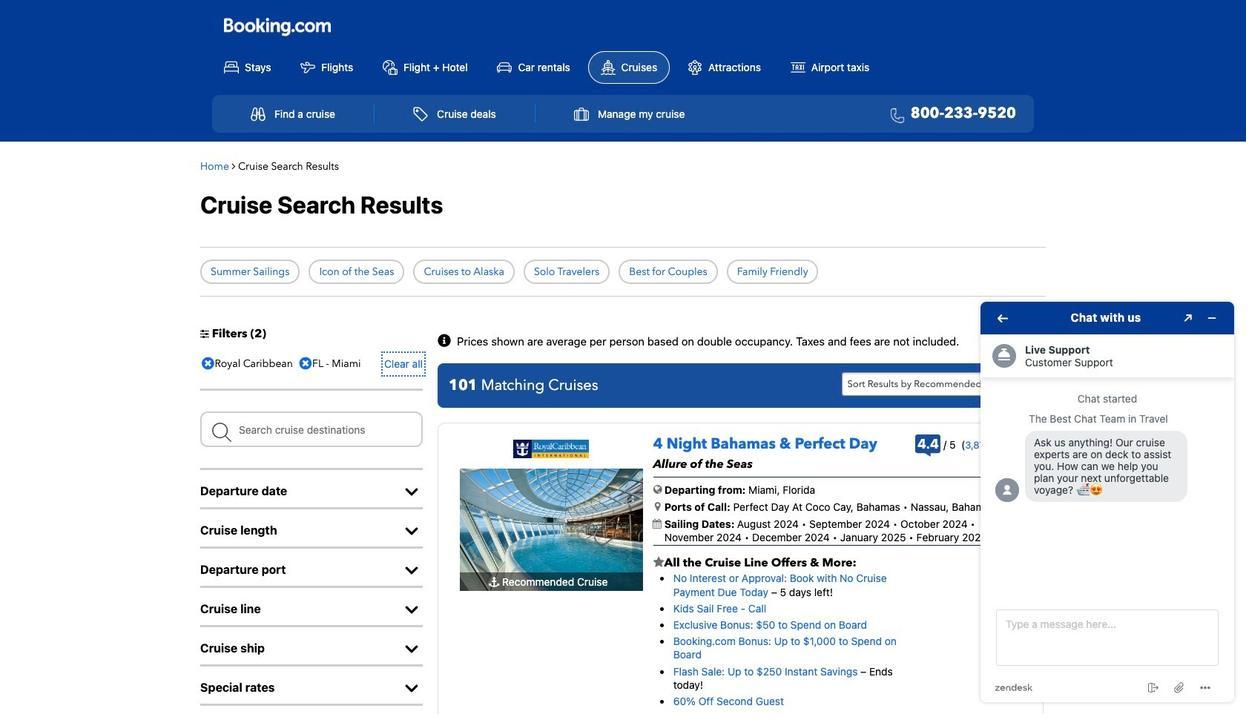 Task type: locate. For each thing, give the bounding box(es) containing it.
times circle image
[[198, 354, 218, 375], [296, 354, 316, 375]]

0 horizontal spatial times circle image
[[198, 354, 218, 375]]

1 horizontal spatial times circle image
[[296, 354, 316, 375]]

chevron down image
[[401, 485, 423, 500], [401, 525, 423, 540], [401, 564, 423, 579], [401, 643, 423, 658], [401, 682, 423, 697]]

angle right image
[[232, 161, 236, 171]]

royal caribbean image
[[514, 440, 590, 459]]

times circle image up search cruise destinations text field
[[296, 354, 316, 375]]

4 chevron down image from the top
[[401, 643, 423, 658]]

prices shown are average per person based on double occupancy. taxes and fees are not included. element
[[457, 336, 960, 347]]

main content
[[193, 149, 1054, 715]]

None field
[[200, 412, 423, 448]]

star image
[[654, 556, 665, 568]]

5 chevron down image from the top
[[401, 682, 423, 697]]

chevron down image
[[401, 603, 423, 618]]

times circle image down "sliders" icon
[[198, 354, 218, 375]]

info label image
[[438, 334, 454, 349]]

sliders image
[[200, 329, 209, 339]]



Task type: describe. For each thing, give the bounding box(es) containing it.
anchor image
[[489, 577, 500, 588]]

3 chevron down image from the top
[[401, 564, 423, 579]]

map marker image
[[655, 502, 661, 512]]

calendar image
[[653, 520, 662, 529]]

booking.com home image
[[224, 17, 331, 37]]

2 times circle image from the left
[[296, 354, 316, 375]]

travel menu navigation
[[212, 95, 1035, 133]]

allure of the seas image
[[460, 469, 643, 591]]

globe image
[[654, 485, 663, 495]]

1 chevron down image from the top
[[401, 485, 423, 500]]

1 times circle image from the left
[[198, 354, 218, 375]]

Search cruise destinations text field
[[200, 412, 423, 448]]

2 chevron down image from the top
[[401, 525, 423, 540]]



Task type: vqa. For each thing, say whether or not it's contained in the screenshot.
write a review to the left
no



